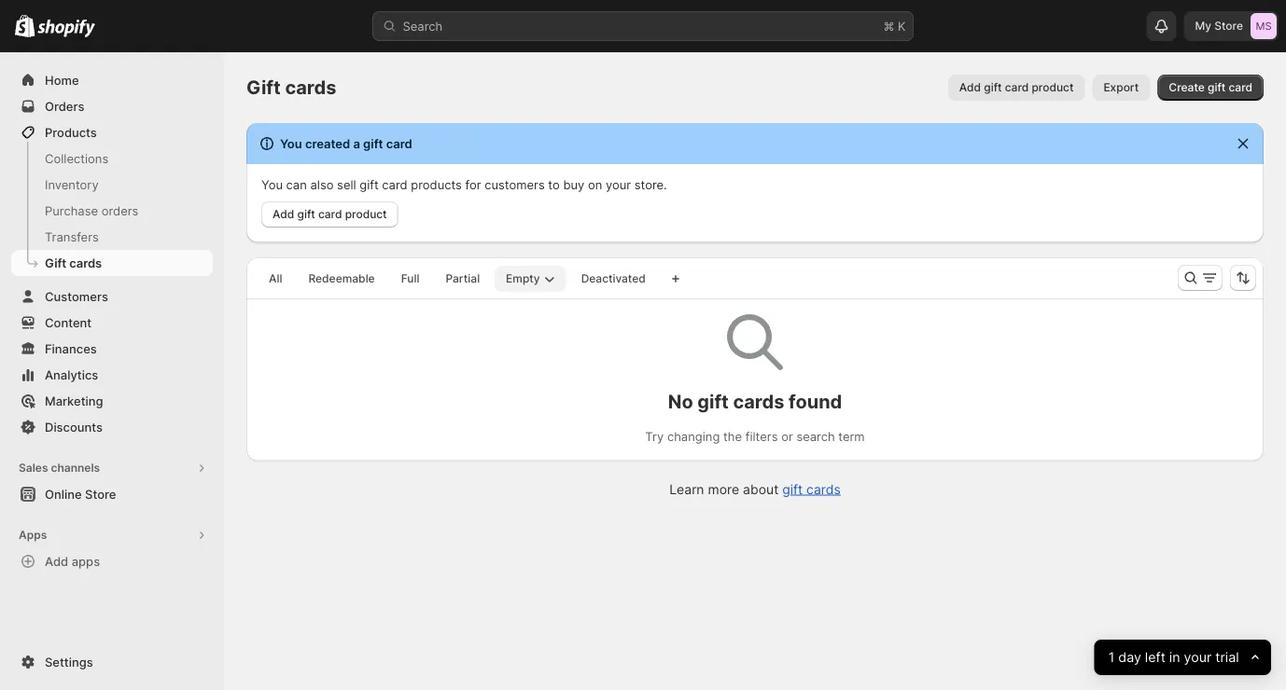 Task type: describe. For each thing, give the bounding box(es) containing it.
analytics
[[45, 368, 98, 382]]

orders link
[[11, 93, 213, 120]]

day
[[1119, 650, 1142, 666]]

all
[[269, 272, 282, 286]]

create gift card
[[1169, 81, 1253, 94]]

you for you can also sell gift card products for customers to buy on your store.
[[261, 177, 283, 192]]

found
[[789, 390, 842, 413]]

about
[[743, 482, 779, 498]]

apps
[[72, 555, 100, 569]]

try
[[645, 430, 664, 444]]

search
[[797, 430, 835, 444]]

the
[[724, 430, 742, 444]]

1 vertical spatial add gift card product link
[[261, 202, 398, 228]]

export button
[[1093, 75, 1151, 101]]

purchase
[[45, 204, 98, 218]]

content
[[45, 316, 92, 330]]

online store button
[[0, 482, 224, 508]]

add apps button
[[11, 549, 213, 575]]

transfers
[[45, 230, 99, 244]]

home
[[45, 73, 79, 87]]

online
[[45, 487, 82, 502]]

discounts link
[[11, 415, 213, 441]]

add gift card product for bottom add gift card product "link"
[[273, 208, 387, 221]]

to
[[548, 177, 560, 192]]

you for you created a gift card
[[280, 136, 302, 151]]

product for bottom add gift card product "link"
[[345, 208, 387, 221]]

add for bottom add gift card product "link"
[[273, 208, 294, 221]]

finances link
[[11, 336, 213, 362]]

create gift card link
[[1158, 75, 1264, 101]]

partial
[[446, 272, 480, 286]]

empty button
[[495, 266, 566, 292]]

more
[[708, 482, 740, 498]]

store for my store
[[1215, 19, 1244, 33]]

1 vertical spatial gift
[[45, 256, 66, 270]]

collections link
[[11, 146, 213, 172]]

transfers link
[[11, 224, 213, 250]]

analytics link
[[11, 362, 213, 388]]

online store
[[45, 487, 116, 502]]

cards up created
[[285, 76, 337, 99]]

card for create gift card link
[[1229, 81, 1253, 94]]

you can also sell gift card products for customers to buy on your store.
[[261, 177, 667, 192]]

0 horizontal spatial gift cards
[[45, 256, 102, 270]]

0 horizontal spatial your
[[606, 177, 631, 192]]

⌘ k
[[884, 19, 906, 33]]

deactivated link
[[570, 266, 657, 292]]

my store
[[1196, 19, 1244, 33]]

products
[[45, 125, 97, 140]]

no
[[668, 390, 693, 413]]

full
[[401, 272, 420, 286]]

search
[[403, 19, 443, 33]]

add for the top add gift card product "link"
[[960, 81, 981, 94]]

home link
[[11, 67, 213, 93]]

customers
[[485, 177, 545, 192]]

filters
[[746, 430, 778, 444]]

purchase orders
[[45, 204, 139, 218]]

can
[[286, 177, 307, 192]]

add inside button
[[45, 555, 68, 569]]

gift cards link
[[783, 482, 841, 498]]

term
[[839, 430, 865, 444]]

or
[[782, 430, 793, 444]]

1 horizontal spatial gift cards
[[246, 76, 337, 99]]

add gift card product for the top add gift card product "link"
[[960, 81, 1074, 94]]

create
[[1169, 81, 1205, 94]]

purchase orders link
[[11, 198, 213, 224]]

marketing
[[45, 394, 103, 408]]

cards down transfers
[[69, 256, 102, 270]]

partial link
[[435, 266, 491, 292]]

all link
[[258, 266, 294, 292]]

products
[[411, 177, 462, 192]]

inventory link
[[11, 172, 213, 198]]

cards down search
[[807, 482, 841, 498]]

deactivated
[[581, 272, 646, 286]]

products link
[[11, 120, 213, 146]]

collections
[[45, 151, 108, 166]]

1
[[1109, 650, 1115, 666]]

discounts
[[45, 420, 103, 435]]

channels
[[51, 462, 100, 475]]

gift inside create gift card link
[[1208, 81, 1226, 94]]

gift cards link
[[11, 250, 213, 276]]

add apps
[[45, 555, 100, 569]]

on
[[588, 177, 602, 192]]

customers link
[[11, 284, 213, 310]]

sales channels button
[[11, 456, 213, 482]]



Task type: vqa. For each thing, say whether or not it's contained in the screenshot.
rightmost list
no



Task type: locate. For each thing, give the bounding box(es) containing it.
1 vertical spatial you
[[261, 177, 283, 192]]

your inside 1 day left in your trial dropdown button
[[1185, 650, 1212, 666]]

settings
[[45, 655, 93, 670]]

⌘
[[884, 19, 895, 33]]

online store link
[[11, 482, 213, 508]]

add
[[960, 81, 981, 94], [273, 208, 294, 221], [45, 555, 68, 569]]

my store image
[[1251, 13, 1277, 39]]

store.
[[635, 177, 667, 192]]

a
[[353, 136, 360, 151]]

your
[[606, 177, 631, 192], [1185, 650, 1212, 666]]

1 horizontal spatial gift
[[246, 76, 281, 99]]

tab list
[[254, 265, 661, 292]]

learn
[[670, 482, 704, 498]]

0 vertical spatial add gift card product link
[[948, 75, 1085, 101]]

also
[[310, 177, 334, 192]]

1 horizontal spatial add gift card product
[[960, 81, 1074, 94]]

store down "sales channels" button
[[85, 487, 116, 502]]

inventory
[[45, 177, 99, 192]]

0 horizontal spatial store
[[85, 487, 116, 502]]

finances
[[45, 342, 97, 356]]

1 vertical spatial add
[[273, 208, 294, 221]]

add gift card product
[[960, 81, 1074, 94], [273, 208, 387, 221]]

0 horizontal spatial gift
[[45, 256, 66, 270]]

1 day left in your trial
[[1109, 650, 1240, 666]]

customers
[[45, 289, 108, 304]]

0 horizontal spatial product
[[345, 208, 387, 221]]

0 vertical spatial add gift card product
[[960, 81, 1074, 94]]

product
[[1032, 81, 1074, 94], [345, 208, 387, 221]]

trial
[[1216, 650, 1240, 666]]

0 vertical spatial gift
[[246, 76, 281, 99]]

your right in
[[1185, 650, 1212, 666]]

1 horizontal spatial add
[[273, 208, 294, 221]]

left
[[1146, 650, 1166, 666]]

shopify image
[[15, 15, 35, 37]]

1 horizontal spatial your
[[1185, 650, 1212, 666]]

settings link
[[11, 650, 213, 676]]

redeemable
[[308, 272, 375, 286]]

full link
[[390, 266, 431, 292]]

2 horizontal spatial add
[[960, 81, 981, 94]]

0 vertical spatial store
[[1215, 19, 1244, 33]]

your right on
[[606, 177, 631, 192]]

store for online store
[[85, 487, 116, 502]]

you created a gift card
[[280, 136, 412, 151]]

redeemable link
[[297, 266, 386, 292]]

k
[[898, 19, 906, 33]]

card
[[1005, 81, 1029, 94], [1229, 81, 1253, 94], [386, 136, 412, 151], [382, 177, 408, 192], [318, 208, 342, 221]]

gift cards
[[246, 76, 337, 99], [45, 256, 102, 270]]

apps
[[19, 529, 47, 542]]

0 vertical spatial your
[[606, 177, 631, 192]]

changing
[[667, 430, 720, 444]]

0 vertical spatial gift cards
[[246, 76, 337, 99]]

1 horizontal spatial add gift card product link
[[948, 75, 1085, 101]]

buy
[[563, 177, 585, 192]]

empty search results image
[[727, 315, 783, 371]]

add gift card product link
[[948, 75, 1085, 101], [261, 202, 398, 228]]

you left can
[[261, 177, 283, 192]]

product for the top add gift card product "link"
[[1032, 81, 1074, 94]]

gift
[[984, 81, 1002, 94], [1208, 81, 1226, 94], [363, 136, 383, 151], [360, 177, 379, 192], [297, 208, 315, 221], [698, 390, 729, 413], [783, 482, 803, 498]]

apps button
[[11, 523, 213, 549]]

0 vertical spatial add
[[960, 81, 981, 94]]

0 horizontal spatial add gift card product
[[273, 208, 387, 221]]

sales channels
[[19, 462, 100, 475]]

store inside button
[[85, 487, 116, 502]]

export
[[1104, 81, 1139, 94]]

created
[[305, 136, 350, 151]]

for
[[465, 177, 481, 192]]

no gift cards found
[[668, 390, 842, 413]]

content link
[[11, 310, 213, 336]]

sales
[[19, 462, 48, 475]]

card for the top add gift card product "link"
[[1005, 81, 1029, 94]]

product down sell
[[345, 208, 387, 221]]

gift cards up created
[[246, 76, 337, 99]]

1 day left in your trial button
[[1095, 640, 1272, 676]]

orders
[[45, 99, 84, 113]]

1 vertical spatial add gift card product
[[273, 208, 387, 221]]

cards up filters at the bottom right of the page
[[733, 390, 785, 413]]

0 vertical spatial product
[[1032, 81, 1074, 94]]

gift
[[246, 76, 281, 99], [45, 256, 66, 270]]

1 vertical spatial product
[[345, 208, 387, 221]]

orders
[[101, 204, 139, 218]]

sell
[[337, 177, 356, 192]]

shopify image
[[38, 19, 95, 38]]

gift cards down transfers
[[45, 256, 102, 270]]

1 vertical spatial your
[[1185, 650, 1212, 666]]

you
[[280, 136, 302, 151], [261, 177, 283, 192]]

store
[[1215, 19, 1244, 33], [85, 487, 116, 502]]

empty
[[506, 272, 540, 286]]

tab list containing all
[[254, 265, 661, 292]]

my
[[1196, 19, 1212, 33]]

marketing link
[[11, 388, 213, 415]]

0 horizontal spatial add gift card product link
[[261, 202, 398, 228]]

product left export
[[1032, 81, 1074, 94]]

1 vertical spatial store
[[85, 487, 116, 502]]

0 horizontal spatial add
[[45, 555, 68, 569]]

you left created
[[280, 136, 302, 151]]

store right my in the top of the page
[[1215, 19, 1244, 33]]

try changing the filters or search term
[[645, 430, 865, 444]]

card for bottom add gift card product "link"
[[318, 208, 342, 221]]

1 horizontal spatial store
[[1215, 19, 1244, 33]]

2 vertical spatial add
[[45, 555, 68, 569]]

1 horizontal spatial product
[[1032, 81, 1074, 94]]

in
[[1170, 650, 1181, 666]]

0 vertical spatial you
[[280, 136, 302, 151]]

1 vertical spatial gift cards
[[45, 256, 102, 270]]

learn more about gift cards
[[670, 482, 841, 498]]



